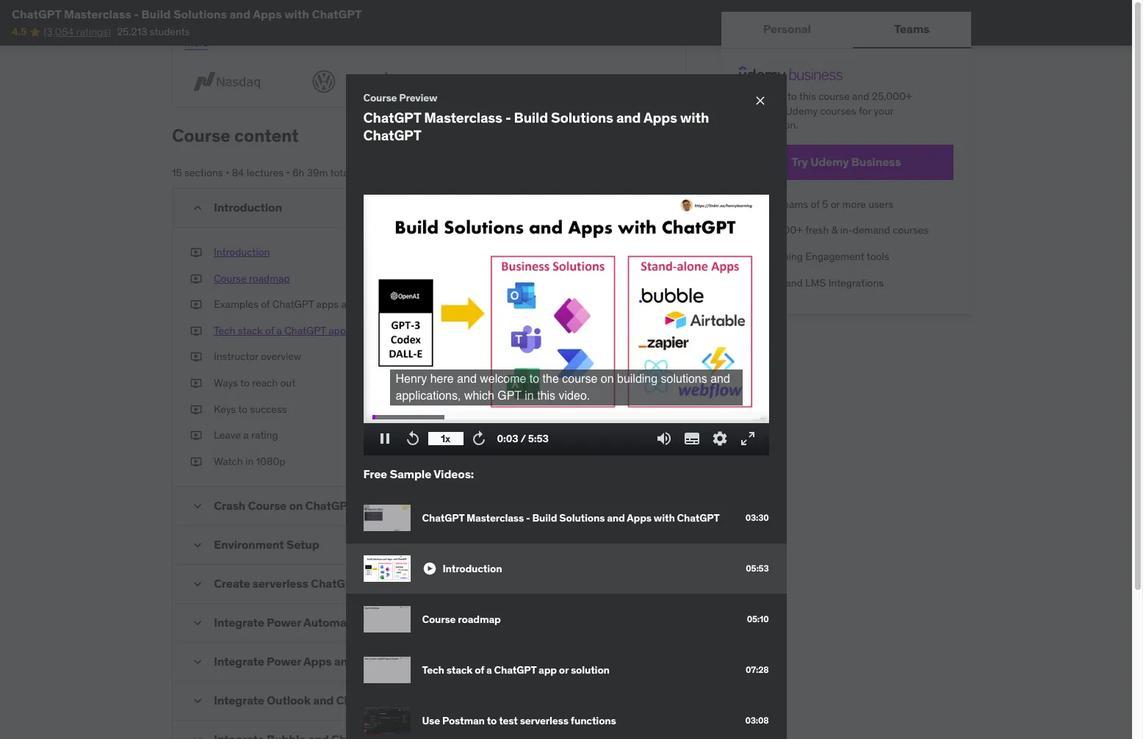 Task type: vqa. For each thing, say whether or not it's contained in the screenshot.


Task type: locate. For each thing, give the bounding box(es) containing it.
rating
[[251, 429, 278, 442]]

preview for 07:28
[[581, 324, 618, 337]]

for left your
[[859, 104, 872, 117]]

1 horizontal spatial 25,000+
[[872, 90, 913, 103]]

length
[[354, 166, 383, 179]]

1 horizontal spatial with
[[654, 512, 675, 525]]

0 vertical spatial apps
[[253, 7, 282, 21]]

introduction
[[214, 200, 282, 215], [214, 245, 270, 259], [443, 562, 502, 575]]

chatgpt up use postman to test serverless functions
[[494, 664, 537, 677]]

progress bar slider
[[372, 409, 760, 426]]

0 horizontal spatial solutions
[[361, 298, 403, 311]]

xsmall image left course roadmap "button" on the left top of the page
[[190, 272, 202, 286]]

a left rating
[[243, 429, 249, 442]]

courses right demand
[[893, 224, 929, 237]]

stack inside chatgpt masterclass - build solutions and apps with chatgpt dialog
[[447, 664, 473, 677]]

xsmall image for 01:05
[[190, 455, 202, 469]]

stack up instructor overview
[[238, 324, 263, 337]]

05:10
[[642, 272, 668, 285], [747, 614, 769, 625]]

with left our
[[285, 7, 309, 21]]

in-
[[841, 224, 853, 237]]

2 vertical spatial introduction
[[443, 562, 502, 575]]

of
[[381, 21, 390, 35], [811, 198, 820, 211], [261, 298, 270, 311], [265, 324, 274, 337], [475, 664, 484, 677]]

tech up use
[[422, 664, 445, 677]]

1080p
[[256, 455, 286, 468]]

0 horizontal spatial 05:53
[[641, 245, 668, 259]]

preview inside course preview chatgpt masterclass - build solutions and apps with chatgpt
[[399, 91, 438, 104]]

• left 84
[[226, 166, 229, 179]]

close modal image
[[753, 93, 768, 108]]

for inside subscribe to this course and 25,000+ top‑rated udemy courses for your organization.
[[859, 104, 872, 117]]

this down the udemy business image
[[800, 90, 817, 103]]

of up postman
[[475, 664, 484, 677]]

and
[[230, 7, 251, 21], [853, 90, 870, 103], [617, 109, 641, 127], [786, 276, 803, 289], [341, 298, 358, 311], [457, 373, 477, 386], [711, 373, 731, 386], [607, 512, 625, 525]]

1 horizontal spatial stack
[[447, 664, 473, 677]]

small image
[[190, 201, 205, 215], [190, 499, 205, 514], [190, 538, 205, 553], [422, 562, 437, 577], [190, 616, 205, 631]]

to left the
[[530, 373, 540, 386]]

to inside subscribe to this course and 25,000+ top‑rated udemy courses for your organization.
[[788, 90, 797, 103]]

preview up on
[[581, 324, 618, 337]]

for left our
[[302, 21, 314, 35]]

25,000+ up the learning
[[763, 224, 803, 237]]

xsmall image
[[739, 198, 751, 212], [190, 272, 202, 286], [739, 276, 751, 290], [190, 376, 202, 391], [190, 455, 202, 469]]

1 vertical spatial 05:53
[[746, 563, 769, 574]]

or inside button
[[348, 324, 358, 337]]

0 vertical spatial masterclass
[[64, 7, 131, 21]]

2 vertical spatial or
[[559, 664, 569, 677]]

tech stack of a chatgpt app or solution up use postman to test serverless functions
[[422, 664, 610, 677]]

a inside button
[[277, 324, 282, 337]]

1 vertical spatial solutions
[[661, 373, 708, 386]]

0 vertical spatial stack
[[238, 324, 263, 337]]

video.
[[559, 389, 590, 403]]

worldwide.
[[580, 21, 629, 35]]

masterclass down the netapp image
[[424, 109, 503, 127]]

1 vertical spatial in
[[245, 455, 254, 468]]

of up the overview
[[265, 324, 274, 337]]

02:02
[[640, 298, 668, 311]]

2 vertical spatial -
[[526, 512, 530, 525]]

overview
[[261, 350, 302, 363]]

chatgpt masterclass - build solutions and apps with chatgpt
[[12, 7, 362, 21], [422, 512, 720, 525]]

07:28
[[641, 324, 668, 337], [746, 665, 769, 676]]

course inside course preview chatgpt masterclass - build solutions and apps with chatgpt
[[363, 91, 397, 104]]

course content
[[172, 124, 299, 147]]

of down course roadmap "button" on the left top of the page
[[261, 298, 270, 311]]

1 horizontal spatial solutions
[[661, 373, 708, 386]]

free sample videos:
[[363, 467, 474, 482]]

1 horizontal spatial chatgpt masterclass - build solutions and apps with chatgpt
[[422, 512, 720, 525]]

1 vertical spatial app
[[539, 664, 557, 677]]

app down apps
[[329, 324, 346, 337]]

0 vertical spatial solutions
[[361, 298, 403, 311]]

trusted
[[477, 21, 510, 35]]

05:53 for preview
[[641, 245, 668, 259]]

leave a rating
[[214, 429, 278, 442]]

teams button
[[853, 12, 972, 47]]

build inside course preview chatgpt masterclass - build solutions and apps with chatgpt
[[514, 109, 548, 127]]

1 vertical spatial solution
[[571, 664, 610, 677]]

0 horizontal spatial chatgpt masterclass - build solutions and apps with chatgpt
[[12, 7, 362, 21]]

to right ways
[[240, 376, 250, 389]]

xsmall image left ways
[[190, 376, 202, 391]]

1 vertical spatial this
[[800, 90, 817, 103]]

henry
[[396, 373, 427, 386]]

users
[[869, 198, 894, 211]]

tech stack of a chatgpt app or solution down examples of chatgpt apps and solutions at top
[[214, 324, 397, 337]]

2 vertical spatial courses
[[893, 224, 929, 237]]

4 small image from the top
[[190, 733, 205, 739]]

roadmap inside "button"
[[249, 272, 290, 285]]

in right watch
[[245, 455, 254, 468]]

preview
[[399, 91, 438, 104], [581, 245, 618, 259], [583, 272, 619, 285], [581, 324, 618, 337]]

1 horizontal spatial roadmap
[[458, 613, 501, 626]]

chatgpt masterclass - build solutions and apps with chatgpt inside dialog
[[422, 512, 720, 525]]

0 vertical spatial 05:10
[[642, 272, 668, 285]]

to
[[361, 4, 372, 18], [788, 90, 797, 103], [530, 373, 540, 386], [240, 376, 250, 389], [238, 402, 248, 416], [487, 714, 497, 728]]

1 vertical spatial 07:28
[[746, 665, 769, 676]]

02:07
[[641, 350, 668, 363]]

0 horizontal spatial 07:28
[[641, 324, 668, 337]]

0 horizontal spatial this
[[298, 4, 319, 18]]

0 horizontal spatial or
[[348, 324, 358, 337]]

a inside dialog
[[487, 664, 492, 677]]

0:03 / 5:53
[[497, 432, 549, 445]]

1 vertical spatial a
[[243, 429, 249, 442]]

1 horizontal spatial 05:53
[[746, 563, 769, 574]]

(3,064 ratings)
[[44, 25, 111, 39]]

out
[[280, 376, 296, 389]]

0 horizontal spatial with
[[285, 7, 309, 21]]

small image
[[190, 577, 205, 592], [190, 655, 205, 670], [190, 694, 205, 709], [190, 733, 205, 739]]

ways to reach out
[[214, 376, 296, 389]]

0 vertical spatial tech stack of a chatgpt app or solution
[[214, 324, 397, 337]]

tab list containing personal
[[722, 12, 972, 49]]

build
[[141, 7, 171, 21], [514, 109, 548, 127], [532, 512, 557, 525]]

0 vertical spatial for
[[302, 21, 314, 35]]

success
[[250, 402, 287, 416]]

07:28 up 03:08
[[746, 665, 769, 676]]

more down this
[[184, 36, 208, 49]]

0 horizontal spatial -
[[134, 7, 139, 21]]

0 horizontal spatial app
[[329, 324, 346, 337]]

1 horizontal spatial 05:10
[[747, 614, 769, 625]]

0 horizontal spatial tech
[[214, 324, 235, 337]]

masterclass up ratings)
[[64, 7, 131, 21]]

chatgpt
[[12, 7, 61, 21], [312, 7, 362, 21], [363, 109, 421, 127], [363, 126, 422, 144], [272, 298, 314, 311], [285, 324, 326, 337], [422, 512, 465, 525], [677, 512, 720, 525], [494, 664, 537, 677]]

fresh
[[806, 224, 829, 237]]

1 horizontal spatial courses
[[821, 104, 857, 117]]

-
[[134, 7, 139, 21], [506, 109, 511, 127], [526, 512, 530, 525]]

1 vertical spatial roadmap
[[458, 613, 501, 626]]

0 horizontal spatial courses
[[439, 21, 475, 35]]

stack up postman
[[447, 664, 473, 677]]

pause image
[[376, 430, 394, 448]]

2 horizontal spatial with
[[680, 109, 709, 127]]

preview down learn more
[[399, 91, 438, 104]]

1 vertical spatial -
[[506, 109, 511, 127]]

roadmap inside chatgpt masterclass - build solutions and apps with chatgpt dialog
[[458, 613, 501, 626]]

postman
[[442, 714, 485, 728]]

courses left your
[[821, 104, 857, 117]]

in
[[525, 389, 534, 403], [245, 455, 254, 468]]

2 small image from the top
[[190, 655, 205, 670]]

lectures right 84
[[247, 166, 284, 179]]

2 horizontal spatial -
[[526, 512, 530, 525]]

05:53 down '29min'
[[641, 245, 668, 259]]

eventbrite image
[[589, 68, 674, 96]]

1 vertical spatial courses
[[821, 104, 857, 117]]

1 vertical spatial with
[[680, 109, 709, 127]]

more left users
[[843, 198, 866, 211]]

chatgpt left their
[[312, 7, 362, 21]]

2 horizontal spatial or
[[831, 198, 840, 211]]

2 vertical spatial a
[[487, 664, 492, 677]]

0 vertical spatial a
[[277, 324, 282, 337]]

25,000+ fresh & in-demand courses
[[763, 224, 929, 237]]

1 horizontal spatial 07:28
[[746, 665, 769, 676]]

0 vertical spatial lectures
[[247, 166, 284, 179]]

0 vertical spatial 05:53
[[641, 245, 668, 259]]

tech inside button
[[214, 324, 235, 337]]

masterclass down 'videos:'
[[467, 512, 524, 525]]

preview down 9
[[581, 245, 618, 259]]

0 horizontal spatial tech stack of a chatgpt app or solution
[[214, 324, 397, 337]]

•
[[226, 166, 229, 179], [286, 166, 290, 179]]

with down 01:05
[[654, 512, 675, 525]]

1 horizontal spatial tech stack of a chatgpt app or solution
[[422, 664, 610, 677]]

course down the udemy business image
[[819, 90, 850, 103]]

roadmap
[[249, 272, 290, 285], [458, 613, 501, 626]]

with
[[285, 7, 309, 21], [680, 109, 709, 127], [654, 512, 675, 525]]

in right gpt at the bottom left of the page
[[525, 389, 534, 403]]

2 vertical spatial this
[[537, 389, 556, 403]]

1 horizontal spatial course roadmap
[[422, 613, 501, 626]]

05:53
[[641, 245, 668, 259], [746, 563, 769, 574]]

in inside henry here and welcome to the course on building solutions and applications, which gpt in this video.
[[525, 389, 534, 403]]

• left 6h 39m
[[286, 166, 290, 179]]

course
[[321, 4, 359, 18], [206, 21, 237, 35], [819, 90, 850, 103], [562, 373, 598, 386]]

with left top‑rated
[[680, 109, 709, 127]]

chatgpt up length
[[363, 126, 422, 144]]

mute image
[[655, 430, 673, 448]]

0 vertical spatial more
[[184, 36, 208, 49]]

here
[[430, 373, 454, 386]]

for
[[763, 198, 778, 211]]

0 vertical spatial 25,000+
[[872, 90, 913, 103]]

07:28 up 02:07
[[641, 324, 668, 337]]

1 horizontal spatial app
[[539, 664, 557, 677]]

0 horizontal spatial •
[[226, 166, 229, 179]]

ratings)
[[76, 25, 111, 39]]

29min
[[640, 201, 668, 214]]

rated
[[412, 21, 436, 35]]

or
[[831, 198, 840, 211], [348, 324, 358, 337], [559, 664, 569, 677]]

this course was selected for our collection of top-rated courses trusted by businesses worldwide.
[[184, 21, 629, 35]]

course roadmap
[[214, 272, 290, 285], [422, 613, 501, 626]]

rewind 5 seconds image
[[404, 430, 422, 448]]

1 vertical spatial masterclass
[[424, 109, 503, 127]]

xsmall image left watch
[[190, 455, 202, 469]]

1 vertical spatial 05:10
[[747, 614, 769, 625]]

to down the udemy business image
[[788, 90, 797, 103]]

solution up functions
[[571, 664, 610, 677]]

0 vertical spatial udemy
[[786, 104, 818, 117]]

25,000+
[[872, 90, 913, 103], [763, 224, 803, 237]]

3 small image from the top
[[190, 694, 205, 709]]

apps
[[253, 7, 282, 21], [644, 109, 678, 127], [627, 512, 652, 525]]

functions
[[571, 714, 616, 728]]

lectures
[[247, 166, 284, 179], [595, 201, 631, 214]]

0 vertical spatial in
[[525, 389, 534, 403]]

courses down 'employees'
[[439, 21, 475, 35]]

1 vertical spatial stack
[[447, 664, 473, 677]]

preview for 05:53
[[581, 245, 618, 259]]

9
[[587, 201, 593, 214]]

preview down 9 lectures
[[583, 272, 619, 285]]

1 horizontal spatial for
[[859, 104, 872, 117]]

this up our
[[298, 4, 319, 18]]

course roadmap inside chatgpt masterclass - build solutions and apps with chatgpt dialog
[[422, 613, 501, 626]]

solution up henry at the bottom left
[[360, 324, 397, 337]]

1 vertical spatial build
[[514, 109, 548, 127]]

1 vertical spatial tech
[[422, 664, 445, 677]]

1 vertical spatial udemy
[[811, 154, 849, 169]]

5
[[823, 198, 829, 211]]

solutions right apps
[[361, 298, 403, 311]]

1 vertical spatial course roadmap
[[422, 613, 501, 626]]

a up use postman to test serverless functions
[[487, 664, 492, 677]]

1 horizontal spatial a
[[277, 324, 282, 337]]

course up video.
[[562, 373, 598, 386]]

0 vertical spatial with
[[285, 7, 309, 21]]

settings image
[[711, 430, 729, 448]]

0 vertical spatial roadmap
[[249, 272, 290, 285]]

chatgpt down 'videos:'
[[422, 512, 465, 525]]

lectures right 9
[[595, 201, 631, 214]]

a up the overview
[[277, 324, 282, 337]]

1 horizontal spatial solution
[[571, 664, 610, 677]]

0 horizontal spatial a
[[243, 429, 249, 442]]

or up serverless
[[559, 664, 569, 677]]

udemy right try
[[811, 154, 849, 169]]

1 horizontal spatial •
[[286, 166, 290, 179]]

the
[[543, 373, 559, 386]]

1 vertical spatial lectures
[[595, 201, 631, 214]]

1 horizontal spatial this
[[537, 389, 556, 403]]

app up serverless
[[539, 664, 557, 677]]

0 horizontal spatial solution
[[360, 324, 397, 337]]

solutions down 02:07
[[661, 373, 708, 386]]

1 vertical spatial apps
[[644, 109, 678, 127]]

2 vertical spatial apps
[[627, 512, 652, 525]]

05:53 down 03:30 in the right bottom of the page
[[746, 563, 769, 574]]

1 • from the left
[[226, 166, 229, 179]]

25,000+ up your
[[872, 90, 913, 103]]

tech
[[214, 324, 235, 337], [422, 664, 445, 677]]

1 vertical spatial tech stack of a chatgpt app or solution
[[422, 664, 610, 677]]

to inside henry here and welcome to the course on building solutions and applications, which gpt in this video.
[[530, 373, 540, 386]]

on
[[601, 373, 614, 386]]

0 vertical spatial this
[[298, 4, 319, 18]]

serverless
[[520, 714, 569, 728]]

1 vertical spatial for
[[859, 104, 872, 117]]

this down the
[[537, 389, 556, 403]]

tab list
[[722, 12, 972, 49]]

sample
[[390, 467, 432, 482]]

1 horizontal spatial tech
[[422, 664, 445, 677]]

1 horizontal spatial more
[[843, 198, 866, 211]]

forward 5 seconds image
[[470, 430, 488, 448]]

xsmall image
[[739, 224, 751, 238], [190, 245, 202, 260], [739, 250, 751, 264], [190, 298, 202, 312], [190, 324, 202, 338], [190, 350, 202, 364], [190, 402, 202, 417], [190, 429, 202, 443]]

4.5
[[12, 25, 27, 39]]

1 vertical spatial more
[[843, 198, 866, 211]]

1 vertical spatial or
[[348, 324, 358, 337]]

05:10 inside chatgpt masterclass - build solutions and apps with chatgpt dialog
[[747, 614, 769, 625]]

solution inside button
[[360, 324, 397, 337]]

chatgpt down examples of chatgpt apps and solutions at top
[[285, 324, 326, 337]]

box image
[[379, 68, 428, 96]]

udemy up organization.
[[786, 104, 818, 117]]

or right 5
[[831, 198, 840, 211]]

learning
[[763, 250, 803, 263]]

1 vertical spatial solutions
[[551, 109, 614, 127]]

0 vertical spatial app
[[329, 324, 346, 337]]

tech up instructor
[[214, 324, 235, 337]]

01:05
[[642, 455, 668, 468]]

to left "test"
[[487, 714, 497, 728]]

0 vertical spatial 07:28
[[641, 324, 668, 337]]

0 vertical spatial chatgpt masterclass - build solutions and apps with chatgpt
[[12, 7, 362, 21]]

solutions inside course preview chatgpt masterclass - build solutions and apps with chatgpt
[[551, 109, 614, 127]]

02:12
[[643, 402, 668, 416]]

2 vertical spatial with
[[654, 512, 675, 525]]

05:53 inside chatgpt masterclass - build solutions and apps with chatgpt dialog
[[746, 563, 769, 574]]

use postman to test serverless functions
[[422, 714, 616, 728]]

leave
[[214, 429, 241, 442]]

1 horizontal spatial in
[[525, 389, 534, 403]]

or down examples of chatgpt apps and solutions at top
[[348, 324, 358, 337]]

15 sections • 84 lectures • 6h 39m total length
[[172, 166, 383, 179]]



Task type: describe. For each thing, give the bounding box(es) containing it.
watch in 1080p
[[214, 455, 286, 468]]

25,213
[[117, 25, 147, 39]]

84
[[232, 166, 244, 179]]

apps
[[316, 298, 339, 311]]

their
[[375, 4, 400, 18]]

applications,
[[396, 389, 461, 403]]

course roadmap button
[[214, 272, 290, 286]]

personal
[[763, 22, 811, 36]]

and inside subscribe to this course and 25,000+ top‑rated udemy courses for your organization.
[[853, 90, 870, 103]]

sso and lms integrations
[[763, 276, 884, 289]]

teams
[[780, 198, 809, 211]]

to right keys
[[238, 402, 248, 416]]

00:48
[[640, 429, 668, 442]]

0 horizontal spatial 25,000+
[[763, 224, 803, 237]]

of left top-
[[381, 21, 390, 35]]

25,213 students
[[117, 25, 190, 39]]

keys to success
[[214, 402, 287, 416]]

test
[[499, 714, 518, 728]]

nasdaq image
[[184, 68, 269, 96]]

by
[[513, 21, 524, 35]]

tools
[[867, 250, 890, 263]]

/
[[521, 432, 526, 445]]

was
[[240, 21, 257, 35]]

business
[[852, 154, 901, 169]]

top companies offer this course to their employees
[[184, 4, 462, 18]]

reach
[[252, 376, 278, 389]]

learn more link
[[184, 21, 658, 49]]

our
[[317, 21, 332, 35]]

teams
[[895, 22, 930, 36]]

engagement
[[806, 250, 865, 263]]

solutions inside henry here and welcome to the course on building solutions and applications, which gpt in this video.
[[661, 373, 708, 386]]

examples
[[214, 298, 259, 311]]

personal button
[[722, 12, 853, 47]]

app inside dialog
[[539, 664, 557, 677]]

6h 39m
[[293, 166, 328, 179]]

top‑rated
[[739, 104, 783, 117]]

1 horizontal spatial lectures
[[595, 201, 631, 214]]

0 vertical spatial solutions
[[173, 7, 227, 21]]

- inside course preview chatgpt masterclass - build solutions and apps with chatgpt
[[506, 109, 511, 127]]

introduction button
[[214, 245, 270, 260]]

subscribe
[[739, 90, 786, 103]]

03:30
[[746, 512, 769, 523]]

1x
[[441, 432, 451, 445]]

0 horizontal spatial 05:10
[[642, 272, 668, 285]]

2 vertical spatial solutions
[[560, 512, 605, 525]]

0 horizontal spatial course roadmap
[[214, 272, 290, 285]]

0 horizontal spatial in
[[245, 455, 254, 468]]

course up our
[[321, 4, 359, 18]]

henry here and welcome to the course on building solutions and applications, which gpt in this video.
[[396, 373, 731, 403]]

course inside "button"
[[214, 272, 247, 285]]

or inside chatgpt masterclass - build solutions and apps with chatgpt dialog
[[559, 664, 569, 677]]

25,000+ inside subscribe to this course and 25,000+ top‑rated udemy courses for your organization.
[[872, 90, 913, 103]]

xsmall image for preview
[[190, 272, 202, 286]]

0:03
[[497, 432, 519, 445]]

try
[[792, 154, 808, 169]]

app inside button
[[329, 324, 346, 337]]

tech stack of a chatgpt app or solution inside chatgpt masterclass - build solutions and apps with chatgpt dialog
[[422, 664, 610, 677]]

udemy inside subscribe to this course and 25,000+ top‑rated udemy courses for your organization.
[[786, 104, 818, 117]]

tech inside chatgpt masterclass - build solutions and apps with chatgpt dialog
[[422, 664, 445, 677]]

top
[[184, 4, 204, 18]]

learn
[[632, 21, 658, 35]]

netapp image
[[466, 68, 551, 96]]

1x button
[[428, 426, 463, 451]]

of inside button
[[265, 324, 274, 337]]

keys
[[214, 402, 236, 416]]

0 vertical spatial build
[[141, 7, 171, 21]]

ways
[[214, 376, 238, 389]]

fullscreen image
[[739, 430, 757, 448]]

students
[[150, 25, 190, 39]]

2 vertical spatial masterclass
[[467, 512, 524, 525]]

0 vertical spatial -
[[134, 7, 139, 21]]

instructor overview
[[214, 350, 302, 363]]

sso
[[763, 276, 783, 289]]

(3,064
[[44, 25, 74, 39]]

xsmall image left sso
[[739, 276, 751, 290]]

introduction inside chatgpt masterclass - build solutions and apps with chatgpt dialog
[[443, 562, 502, 575]]

0 vertical spatial or
[[831, 198, 840, 211]]

course inside henry here and welcome to the course on building solutions and applications, which gpt in this video.
[[562, 373, 598, 386]]

subscribe to this course and 25,000+ top‑rated udemy courses for your organization.
[[739, 90, 913, 132]]

chatgpt down box image
[[363, 109, 421, 127]]

chatgpt masterclass - build solutions and apps with chatgpt dialog
[[346, 74, 787, 739]]

1 vertical spatial introduction
[[214, 245, 270, 259]]

try udemy business link
[[739, 145, 954, 180]]

solution inside dialog
[[571, 664, 610, 677]]

07:28 inside chatgpt masterclass - build solutions and apps with chatgpt dialog
[[746, 665, 769, 676]]

course inside subscribe to this course and 25,000+ top‑rated udemy courses for your organization.
[[819, 90, 850, 103]]

employees
[[403, 4, 462, 18]]

lms
[[806, 276, 826, 289]]

watch
[[214, 455, 243, 468]]

with inside course preview chatgpt masterclass - build solutions and apps with chatgpt
[[680, 109, 709, 127]]

sections
[[184, 166, 223, 179]]

05:53 for introduction
[[746, 563, 769, 574]]

course down the companies
[[206, 21, 237, 35]]

courses inside subscribe to this course and 25,000+ top‑rated udemy courses for your organization.
[[821, 104, 857, 117]]

organization.
[[739, 118, 799, 132]]

examples of chatgpt apps and solutions
[[214, 298, 403, 311]]

businesses
[[526, 21, 578, 35]]

01:48
[[643, 376, 668, 389]]

content
[[234, 124, 299, 147]]

xsmall image left for
[[739, 198, 751, 212]]

learning engagement tools
[[763, 250, 890, 263]]

subtitles image
[[683, 430, 701, 448]]

learn more
[[184, 21, 658, 49]]

free
[[363, 467, 387, 482]]

offer
[[269, 4, 296, 18]]

&
[[832, 224, 838, 237]]

preview for 05:10
[[583, 272, 619, 285]]

use
[[422, 714, 440, 728]]

chatgpt up the tech stack of a chatgpt app or solution button
[[272, 298, 314, 311]]

1 small image from the top
[[190, 577, 205, 592]]

0 vertical spatial courses
[[439, 21, 475, 35]]

0 vertical spatial introduction
[[214, 200, 282, 215]]

0 horizontal spatial lectures
[[247, 166, 284, 179]]

which
[[464, 389, 495, 403]]

xsmall image for 01:48
[[190, 376, 202, 391]]

chatgpt up 4.5
[[12, 7, 61, 21]]

9 lectures
[[587, 201, 631, 214]]

building
[[617, 373, 658, 386]]

stack inside button
[[238, 324, 263, 337]]

this inside henry here and welcome to the course on building solutions and applications, which gpt in this video.
[[537, 389, 556, 403]]

volkswagen image
[[308, 68, 340, 96]]

to up collection
[[361, 4, 372, 18]]

chatgpt inside the tech stack of a chatgpt app or solution button
[[285, 324, 326, 337]]

companies
[[207, 4, 267, 18]]

this inside subscribe to this course and 25,000+ top‑rated udemy courses for your organization.
[[800, 90, 817, 103]]

2 vertical spatial build
[[532, 512, 557, 525]]

of left 5
[[811, 198, 820, 211]]

integrations
[[829, 276, 884, 289]]

chatgpt left 03:30 in the right bottom of the page
[[677, 512, 720, 525]]

2 horizontal spatial courses
[[893, 224, 929, 237]]

apps inside course preview chatgpt masterclass - build solutions and apps with chatgpt
[[644, 109, 678, 127]]

and inside course preview chatgpt masterclass - build solutions and apps with chatgpt
[[617, 109, 641, 127]]

15
[[172, 166, 182, 179]]

your
[[874, 104, 894, 117]]

2 • from the left
[[286, 166, 290, 179]]

udemy business image
[[739, 66, 843, 84]]

more inside learn more
[[184, 36, 208, 49]]

03:08
[[746, 715, 769, 726]]

masterclass inside course preview chatgpt masterclass - build solutions and apps with chatgpt
[[424, 109, 503, 127]]

5:53
[[528, 432, 549, 445]]

of inside chatgpt masterclass - build solutions and apps with chatgpt dialog
[[475, 664, 484, 677]]

demand
[[853, 224, 891, 237]]



